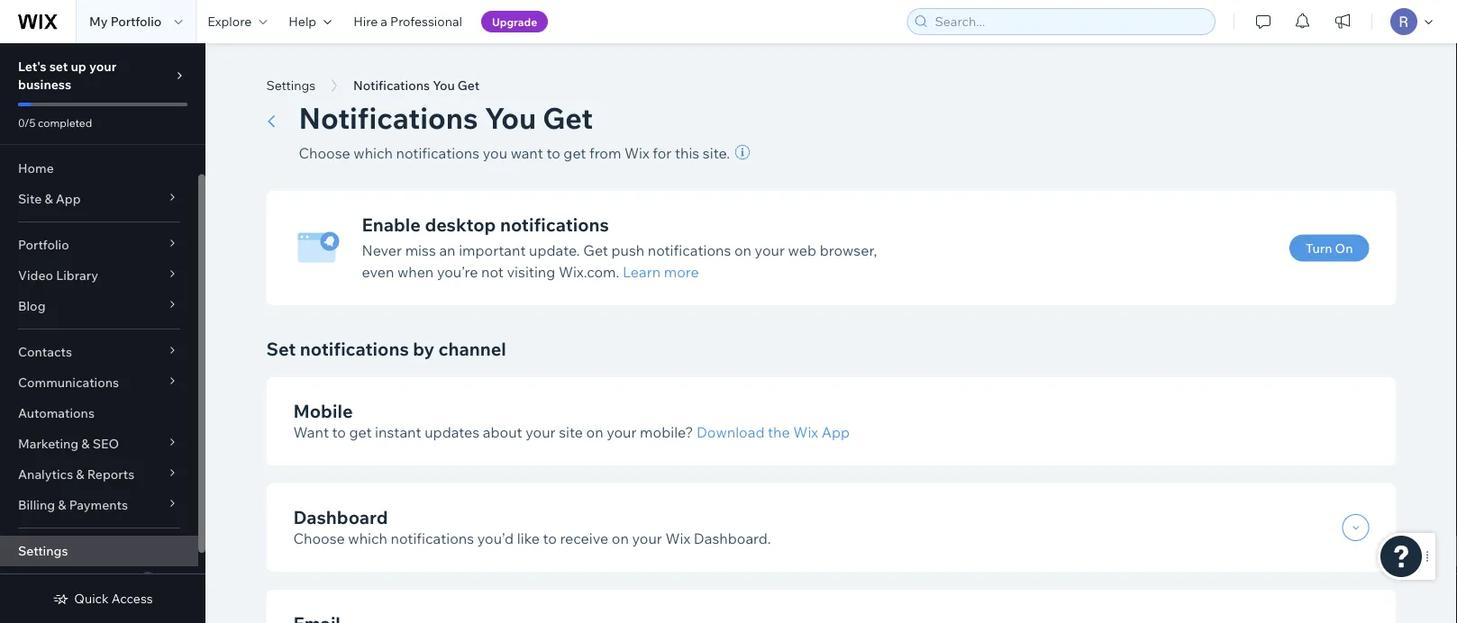 Task type: locate. For each thing, give the bounding box(es) containing it.
1 horizontal spatial app
[[822, 424, 850, 442]]

get up wix.com.
[[583, 241, 608, 260]]

your
[[89, 59, 116, 74], [755, 241, 785, 260], [526, 424, 556, 442], [607, 424, 637, 442], [632, 530, 662, 548]]

notifications inside button
[[353, 77, 430, 93]]

settings link
[[0, 536, 198, 567]]

explore
[[208, 14, 252, 29]]

to inside mobile want to get instant updates about your site on your mobile? download the wix app
[[332, 424, 346, 442]]

notifications left by
[[300, 337, 409, 360]]

2 vertical spatial get
[[583, 241, 608, 260]]

automations link
[[0, 398, 198, 429]]

0 vertical spatial notifications you get
[[353, 77, 479, 93]]

turn on
[[1306, 240, 1353, 256]]

like
[[517, 530, 540, 548]]

on left web on the top
[[734, 241, 752, 260]]

to
[[546, 144, 560, 162], [332, 424, 346, 442], [543, 530, 557, 548]]

wix left for
[[624, 144, 649, 162]]

1 vertical spatial settings
[[18, 543, 68, 559]]

on inside dashboard choose which notifications you'd like to receive on your wix dashboard.
[[612, 530, 629, 548]]

notifications you get inside "notifications you get" button
[[353, 77, 479, 93]]

0 vertical spatial get
[[564, 144, 586, 162]]

wix left dashboard.
[[665, 530, 690, 548]]

1 vertical spatial portfolio
[[18, 237, 69, 253]]

1 horizontal spatial wix
[[665, 530, 690, 548]]

0 vertical spatial settings
[[266, 77, 315, 93]]

get down professional
[[458, 77, 479, 93]]

my portfolio
[[89, 14, 162, 29]]

to down mobile
[[332, 424, 346, 442]]

important
[[459, 241, 526, 260]]

get left instant on the bottom of the page
[[349, 424, 372, 442]]

get inside "notifications you get" button
[[458, 77, 479, 93]]

upgrade
[[492, 15, 537, 28]]

notifications down "notifications you get" button
[[299, 100, 478, 136]]

my
[[89, 14, 108, 29]]

upgrade button
[[481, 11, 548, 32]]

enable desktop notifications image
[[293, 224, 342, 273]]

notifications inside never miss an important update. get push notifications on your web browser, even when you're not visiting wix.com.
[[648, 241, 731, 260]]

your left web on the top
[[755, 241, 785, 260]]

2 vertical spatial to
[[543, 530, 557, 548]]

seo
[[93, 436, 119, 452]]

0/5 completed
[[18, 116, 92, 129]]

0 horizontal spatial settings
[[18, 543, 68, 559]]

notifications
[[353, 77, 430, 93], [299, 100, 478, 136]]

download the wix app button
[[697, 422, 850, 443]]

1 vertical spatial wix
[[793, 424, 818, 442]]

1 vertical spatial app
[[822, 424, 850, 442]]

notifications up more
[[648, 241, 731, 260]]

on right site
[[586, 424, 603, 442]]

your left mobile?
[[607, 424, 637, 442]]

to right like
[[543, 530, 557, 548]]

1 horizontal spatial you
[[484, 100, 536, 136]]

choose inside dashboard choose which notifications you'd like to receive on your wix dashboard.
[[293, 530, 345, 548]]

1 vertical spatial you
[[484, 100, 536, 136]]

1 vertical spatial which
[[348, 530, 387, 548]]

portfolio up video
[[18, 237, 69, 253]]

hire a professional link
[[343, 0, 473, 43]]

& right billing
[[58, 497, 66, 513]]

2 vertical spatial on
[[612, 530, 629, 548]]

0 vertical spatial wix
[[624, 144, 649, 162]]

get inside mobile want to get instant updates about your site on your mobile? download the wix app
[[349, 424, 372, 442]]

choose which notifications you want to get from wix for this site.
[[299, 144, 730, 162]]

notifications left you'd
[[391, 530, 474, 548]]

you down professional
[[433, 77, 455, 93]]

video library button
[[0, 260, 198, 291]]

app right site
[[56, 191, 81, 207]]

learn more
[[623, 263, 699, 281]]

& right site
[[45, 191, 53, 207]]

settings down billing
[[18, 543, 68, 559]]

notifications you get down "notifications you get" button
[[299, 100, 593, 136]]

this
[[675, 144, 699, 162]]

0 horizontal spatial portfolio
[[18, 237, 69, 253]]

1 horizontal spatial get
[[564, 144, 586, 162]]

& left the reports
[[76, 467, 84, 483]]

to right want
[[546, 144, 560, 162]]

you up choose which notifications you want to get from wix for this site.
[[484, 100, 536, 136]]

1 horizontal spatial on
[[612, 530, 629, 548]]

app
[[56, 191, 81, 207], [822, 424, 850, 442]]

never
[[362, 241, 402, 260]]

you
[[483, 144, 507, 162]]

business
[[18, 77, 71, 92]]

access
[[112, 591, 153, 607]]

0 vertical spatial get
[[458, 77, 479, 93]]

on right receive
[[612, 530, 629, 548]]

wix
[[624, 144, 649, 162], [793, 424, 818, 442], [665, 530, 690, 548]]

by
[[413, 337, 434, 360]]

get inside never miss an important update. get push notifications on your web browser, even when you're not visiting wix.com.
[[583, 241, 608, 260]]

0 vertical spatial to
[[546, 144, 560, 162]]

your inside dashboard choose which notifications you'd like to receive on your wix dashboard.
[[632, 530, 662, 548]]

notifications left you
[[396, 144, 480, 162]]

1 horizontal spatial settings
[[266, 77, 315, 93]]

let's
[[18, 59, 46, 74]]

up
[[71, 59, 86, 74]]

0 horizontal spatial on
[[586, 424, 603, 442]]

0 vertical spatial app
[[56, 191, 81, 207]]

web
[[788, 241, 816, 260]]

reports
[[87, 467, 134, 483]]

choose
[[299, 144, 350, 162], [293, 530, 345, 548]]

1 vertical spatial get
[[349, 424, 372, 442]]

your right receive
[[632, 530, 662, 548]]

video
[[18, 268, 53, 283]]

&
[[45, 191, 53, 207], [81, 436, 90, 452], [76, 467, 84, 483], [58, 497, 66, 513]]

your inside never miss an important update. get push notifications on your web browser, even when you're not visiting wix.com.
[[755, 241, 785, 260]]

0 vertical spatial notifications
[[353, 77, 430, 93]]

get left from
[[564, 144, 586, 162]]

on inside never miss an important update. get push notifications on your web browser, even when you're not visiting wix.com.
[[734, 241, 752, 260]]

which
[[354, 144, 393, 162], [348, 530, 387, 548]]

2 vertical spatial wix
[[665, 530, 690, 548]]

you'd
[[477, 530, 514, 548]]

you
[[433, 77, 455, 93], [484, 100, 536, 136]]

home
[[18, 160, 54, 176]]

site & app
[[18, 191, 81, 207]]

settings inside sidebar 'element'
[[18, 543, 68, 559]]

0 horizontal spatial app
[[56, 191, 81, 207]]

settings for settings button
[[266, 77, 315, 93]]

billing
[[18, 497, 55, 513]]

choose down settings button
[[299, 144, 350, 162]]

0 vertical spatial which
[[354, 144, 393, 162]]

2 horizontal spatial on
[[734, 241, 752, 260]]

settings
[[266, 77, 315, 93], [18, 543, 68, 559]]

get up from
[[543, 100, 593, 136]]

& inside popup button
[[81, 436, 90, 452]]

& inside dropdown button
[[45, 191, 53, 207]]

app right the
[[822, 424, 850, 442]]

wix inside mobile want to get instant updates about your site on your mobile? download the wix app
[[793, 424, 818, 442]]

billing & payments button
[[0, 490, 198, 521]]

0 vertical spatial portfolio
[[111, 14, 162, 29]]

2 horizontal spatial wix
[[793, 424, 818, 442]]

your inside let's set up your business
[[89, 59, 116, 74]]

browser,
[[820, 241, 877, 260]]

hire a professional
[[353, 14, 462, 29]]

0 vertical spatial on
[[734, 241, 752, 260]]

settings inside button
[[266, 77, 315, 93]]

& for billing
[[58, 497, 66, 513]]

wix right the
[[793, 424, 818, 442]]

portfolio right my
[[111, 14, 162, 29]]

0 horizontal spatial you
[[433, 77, 455, 93]]

& for analytics
[[76, 467, 84, 483]]

for
[[653, 144, 672, 162]]

0 horizontal spatial get
[[349, 424, 372, 442]]

push
[[611, 241, 644, 260]]

instant
[[375, 424, 421, 442]]

1 vertical spatial on
[[586, 424, 603, 442]]

dashboard choose which notifications you'd like to receive on your wix dashboard.
[[293, 506, 771, 548]]

download
[[697, 424, 765, 442]]

which down dashboard
[[348, 530, 387, 548]]

site.
[[703, 144, 730, 162]]

choose down dashboard
[[293, 530, 345, 548]]

turn on button
[[1290, 235, 1369, 262]]

& left seo
[[81, 436, 90, 452]]

get
[[564, 144, 586, 162], [349, 424, 372, 442]]

which up 'enable'
[[354, 144, 393, 162]]

even
[[362, 263, 394, 281]]

settings down help at the left of the page
[[266, 77, 315, 93]]

portfolio button
[[0, 230, 198, 260]]

quick access button
[[53, 591, 153, 607]]

1 vertical spatial to
[[332, 424, 346, 442]]

analytics & reports
[[18, 467, 134, 483]]

on
[[1335, 240, 1353, 256]]

notifications down a
[[353, 77, 430, 93]]

0 vertical spatial you
[[433, 77, 455, 93]]

& for marketing
[[81, 436, 90, 452]]

set
[[49, 59, 68, 74]]

notifications you get down hire a professional link
[[353, 77, 479, 93]]

your right up
[[89, 59, 116, 74]]

1 vertical spatial choose
[[293, 530, 345, 548]]



Task type: vqa. For each thing, say whether or not it's contained in the screenshot.
Apps within Sidebar element
no



Task type: describe. For each thing, give the bounding box(es) containing it.
contacts button
[[0, 337, 198, 368]]

hire
[[353, 14, 378, 29]]

sidebar element
[[0, 43, 205, 624]]

help
[[289, 14, 316, 29]]

0 horizontal spatial wix
[[624, 144, 649, 162]]

home link
[[0, 153, 198, 184]]

update.
[[529, 241, 580, 260]]

settings button
[[257, 72, 325, 99]]

marketing
[[18, 436, 79, 452]]

not
[[481, 263, 504, 281]]

mobile?
[[640, 424, 693, 442]]

marketing & seo
[[18, 436, 119, 452]]

enable
[[362, 213, 421, 236]]

1 vertical spatial notifications
[[299, 100, 478, 136]]

library
[[56, 268, 98, 283]]

communications
[[18, 375, 119, 391]]

about
[[483, 424, 522, 442]]

blog
[[18, 298, 45, 314]]

which inside dashboard choose which notifications you'd like to receive on your wix dashboard.
[[348, 530, 387, 548]]

wix inside dashboard choose which notifications you'd like to receive on your wix dashboard.
[[665, 530, 690, 548]]

never miss an important update. get push notifications on your web browser, even when you're not visiting wix.com.
[[362, 241, 877, 281]]

video library
[[18, 268, 98, 283]]

an
[[439, 241, 456, 260]]

you inside button
[[433, 77, 455, 93]]

notifications inside dashboard choose which notifications you'd like to receive on your wix dashboard.
[[391, 530, 474, 548]]

you're
[[437, 263, 478, 281]]

analytics & reports button
[[0, 460, 198, 490]]

analytics
[[18, 467, 73, 483]]

set notifications by channel
[[266, 337, 506, 360]]

quick
[[74, 591, 109, 607]]

site
[[559, 424, 583, 442]]

& for site
[[45, 191, 53, 207]]

desktop
[[425, 213, 496, 236]]

want
[[511, 144, 543, 162]]

a
[[381, 14, 387, 29]]

dashboard.
[[694, 530, 771, 548]]

setup
[[18, 130, 54, 146]]

mobile
[[293, 400, 353, 422]]

0 vertical spatial choose
[[299, 144, 350, 162]]

billing & payments
[[18, 497, 128, 513]]

mobile want to get instant updates about your site on your mobile? download the wix app
[[293, 400, 850, 442]]

to inside dashboard choose which notifications you'd like to receive on your wix dashboard.
[[543, 530, 557, 548]]

let's set up your business
[[18, 59, 116, 92]]

marketing & seo button
[[0, 429, 198, 460]]

set
[[266, 337, 296, 360]]

learn more link
[[623, 261, 699, 283]]

quick access
[[74, 591, 153, 607]]

automations
[[18, 405, 95, 421]]

notifications you get button
[[344, 72, 489, 99]]

more
[[664, 263, 699, 281]]

completed
[[38, 116, 92, 129]]

1 vertical spatial notifications you get
[[299, 100, 593, 136]]

your left site
[[526, 424, 556, 442]]

the
[[768, 424, 790, 442]]

channel
[[438, 337, 506, 360]]

miss
[[405, 241, 436, 260]]

site
[[18, 191, 42, 207]]

dashboard
[[293, 506, 388, 529]]

setup link
[[0, 123, 198, 153]]

help button
[[278, 0, 343, 43]]

site & app button
[[0, 184, 198, 214]]

when
[[397, 263, 434, 281]]

contacts
[[18, 344, 72, 360]]

enable desktop notifications
[[362, 213, 609, 236]]

1 horizontal spatial portfolio
[[111, 14, 162, 29]]

receive
[[560, 530, 608, 548]]

blog button
[[0, 291, 198, 322]]

payments
[[69, 497, 128, 513]]

1 vertical spatial get
[[543, 100, 593, 136]]

on for dashboard
[[612, 530, 629, 548]]

from
[[589, 144, 621, 162]]

0/5
[[18, 116, 35, 129]]

app inside mobile want to get instant updates about your site on your mobile? download the wix app
[[822, 424, 850, 442]]

portfolio inside dropdown button
[[18, 237, 69, 253]]

notifications up update.
[[500, 213, 609, 236]]

settings for settings link
[[18, 543, 68, 559]]

app inside dropdown button
[[56, 191, 81, 207]]

on for never
[[734, 241, 752, 260]]

wix.com.
[[559, 263, 619, 281]]

learn
[[623, 263, 661, 281]]

Search... field
[[929, 9, 1209, 34]]

updates
[[425, 424, 480, 442]]

communications button
[[0, 368, 198, 398]]

on inside mobile want to get instant updates about your site on your mobile? download the wix app
[[586, 424, 603, 442]]

visiting
[[507, 263, 555, 281]]

want
[[293, 424, 329, 442]]

turn
[[1306, 240, 1332, 256]]



